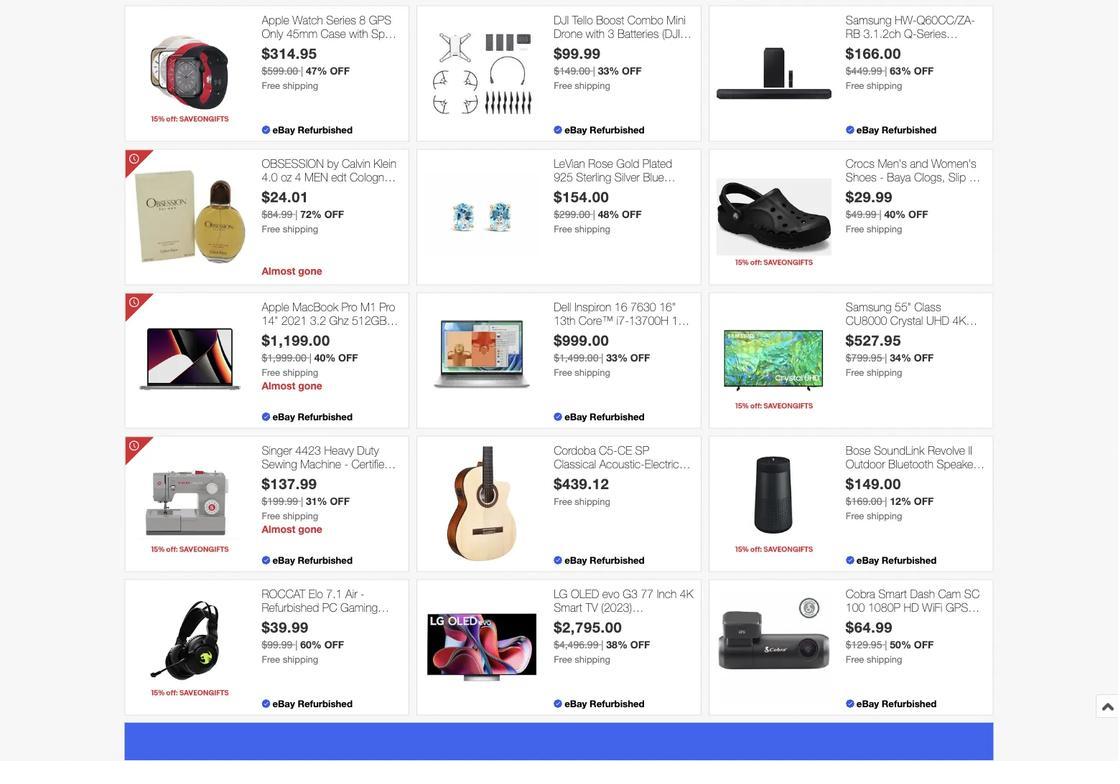 Task type: locate. For each thing, give the bounding box(es) containing it.
ebay refurbished for $314.95
[[273, 124, 353, 136]]

1 vertical spatial $149.00
[[846, 476, 901, 493]]

1 horizontal spatial tv
[[926, 328, 939, 342]]

waterproof
[[883, 184, 935, 198]]

shipping for $1,199.00
[[283, 367, 318, 378]]

refurbished down 50% at the right of the page
[[882, 699, 937, 710]]

off inside $149.00 $169.00 | 12% off free shipping
[[914, 496, 934, 508]]

shipping down $49.99
[[867, 224, 902, 235]]

free down the $199.99
[[262, 511, 280, 522]]

excellent down case
[[298, 41, 340, 54]]

0 horizontal spatial $149.00
[[554, 65, 590, 77]]

| for $154.00
[[593, 208, 595, 220]]

| left 50% at the right of the page
[[885, 639, 887, 651]]

certified down duty
[[352, 458, 391, 471]]

samsung for $166.00
[[846, 13, 892, 27]]

ebay up the obsession
[[273, 124, 295, 136]]

free down $4,496.99
[[554, 654, 572, 666]]

40% for $29.99
[[884, 208, 906, 220]]

off inside $154.00 $299.00 | 48% off free shipping
[[622, 208, 642, 220]]

2 vertical spatial gone
[[298, 524, 322, 536]]

box
[[298, 184, 316, 198]]

1 vertical spatial 40%
[[314, 352, 336, 364]]

40%
[[884, 208, 906, 220], [314, 352, 336, 364]]

apple up "14""
[[262, 300, 289, 314]]

almost down "$1,999.00"
[[262, 380, 295, 392]]

| left 34% on the top right
[[885, 352, 887, 364]]

hw-
[[895, 13, 917, 27]]

| left 47%
[[301, 65, 303, 77]]

| down the $1,199.00 on the top left
[[309, 352, 312, 364]]

ebay up gifting is better with coupons find the perfect gift they'll love (your wallet will too). image
[[565, 699, 587, 710]]

cordoba c5-ce sp classical acoustic-electric guitar natural refurbished
[[554, 444, 679, 485]]

- inside roccat elo 7.1 air - refurbished pc gaming headset
[[361, 588, 365, 601]]

2 with from the left
[[586, 27, 605, 41]]

1 vertical spatial apple
[[262, 300, 289, 314]]

0 vertical spatial almost
[[262, 265, 295, 277]]

33% inside $99.99 $149.00 | 33% off free shipping
[[598, 65, 619, 77]]

shipping inside $999.00 $1,499.00 | 33% off free shipping
[[575, 367, 610, 378]]

stud
[[637, 184, 659, 198]]

0 vertical spatial gone
[[298, 265, 322, 277]]

16"
[[659, 300, 676, 314]]

4423
[[295, 444, 321, 458]]

m1
[[361, 300, 376, 314]]

0 vertical spatial 4k
[[953, 314, 966, 328]]

ssd down "14""
[[262, 328, 284, 342]]

(dji-
[[662, 27, 684, 41]]

singer
[[262, 444, 292, 458]]

free down "$1,999.00"
[[262, 367, 280, 378]]

off inside the $29.99 $49.99 | 40% off free shipping
[[908, 208, 928, 220]]

shipping down 50% at the right of the page
[[867, 654, 902, 666]]

1 horizontal spatial 40%
[[884, 208, 906, 220]]

gone down 31%
[[298, 524, 322, 536]]

shipping down 47%
[[283, 80, 318, 91]]

free inside $137.99 $199.99 | 31% off free shipping almost gone
[[262, 511, 280, 522]]

0 horizontal spatial series
[[326, 13, 356, 27]]

shipping down $4,496.99
[[575, 654, 610, 666]]

$149.00 inside $149.00 $169.00 | 12% off free shipping
[[846, 476, 901, 493]]

ebay refurbished for $64.99
[[857, 699, 937, 710]]

- inside samsung 55" class cu8000 crystal uhd 4k hdr smart led tv - 2023 model
[[942, 328, 946, 342]]

free down the $129.95 in the bottom right of the page
[[846, 654, 864, 666]]

macbook
[[292, 300, 338, 314]]

2023
[[949, 328, 975, 342]]

ebay refurbished
[[273, 124, 353, 136], [565, 124, 645, 136], [857, 124, 937, 136], [273, 411, 353, 423], [565, 411, 645, 423], [273, 555, 353, 566], [565, 555, 645, 566], [857, 555, 937, 566], [273, 699, 353, 710], [565, 699, 645, 710], [857, 699, 937, 710]]

$99.99 down $39.99
[[262, 639, 293, 651]]

1 horizontal spatial $99.99
[[554, 45, 601, 62]]

ebay refurbished up rose
[[565, 124, 645, 136]]

off right 34% on the top right
[[914, 352, 934, 364]]

1 vertical spatial $99.99
[[262, 639, 293, 651]]

2 vertical spatial almost
[[262, 524, 295, 536]]

free inside $154.00 $299.00 | 48% off free shipping
[[554, 224, 572, 235]]

free inside $64.99 $129.95 | 50% off free shipping
[[846, 654, 864, 666]]

ebay up cordoba
[[565, 411, 587, 423]]

$1,199.00
[[262, 332, 330, 350]]

sandals
[[939, 184, 977, 198]]

$39.99 $99.99 | 60% off free shipping
[[262, 620, 344, 666]]

63%
[[890, 65, 911, 77]]

shipping for $527.95
[[867, 367, 902, 378]]

ebay refurbished up men's
[[857, 124, 937, 136]]

$24.01 $84.99 | 72% off free shipping
[[262, 189, 344, 235]]

refurbished down 'wifi'
[[914, 615, 971, 629]]

0 horizontal spatial ssd
[[262, 328, 284, 342]]

38%
[[606, 639, 628, 651]]

gone inside $1,199.00 $1,999.00 | 40% off free shipping almost gone
[[298, 380, 322, 392]]

0 vertical spatial 33%
[[598, 65, 619, 77]]

| inside $999.00 $1,499.00 | 33% off free shipping
[[601, 352, 604, 364]]

oval
[[612, 184, 634, 198]]

1 vertical spatial gone
[[298, 380, 322, 392]]

1 horizontal spatial series
[[917, 27, 947, 41]]

smart inside cobra smart dash cam sc 100 1080p hd wifi gps 8gb certified refurbished
[[878, 588, 907, 601]]

sewing
[[262, 458, 297, 471]]

off for $137.99
[[330, 496, 350, 508]]

| down 32gb
[[601, 352, 604, 364]]

off for $29.99
[[908, 208, 928, 220]]

sterling
[[576, 171, 611, 184]]

samsung hw-q60cc/za- rb 3.1.2ch q-series soundbar system - certified refurbished link
[[846, 13, 986, 68]]

1 gone from the top
[[298, 265, 322, 277]]

$149.00
[[554, 65, 590, 77], [846, 476, 901, 493]]

0 vertical spatial excellent
[[298, 41, 340, 54]]

| inside $166.00 $449.99 | 63% off free shipping
[[885, 65, 887, 77]]

free down the $599.00
[[262, 80, 280, 91]]

gone for $1,199.00
[[298, 380, 322, 392]]

1 horizontal spatial gps
[[946, 601, 968, 615]]

33% down 32gb
[[606, 352, 628, 364]]

0 horizontal spatial gps
[[369, 13, 391, 27]]

smart down cu8000
[[872, 328, 900, 342]]

gps inside cobra smart dash cam sc 100 1080p hd wifi gps 8gb certified refurbished
[[946, 601, 968, 615]]

series inside apple watch series 8 gps only 45mm case with sport band - excellent
[[326, 13, 356, 27]]

free inside the $29.99 $49.99 | 40% off free shipping
[[846, 224, 864, 235]]

| down "refurbished)"
[[593, 65, 595, 77]]

1 horizontal spatial ssd
[[570, 328, 592, 342]]

| for $64.99
[[885, 639, 887, 651]]

0 vertical spatial gps
[[369, 13, 391, 27]]

0 vertical spatial $99.99
[[554, 45, 601, 62]]

- down 45mm
[[290, 41, 294, 54]]

| for $999.00
[[601, 352, 604, 364]]

$314.95
[[262, 45, 317, 62]]

free inside $99.99 $149.00 | 33% off free shipping
[[554, 80, 572, 91]]

$314.95 $599.00 | 47% off free shipping
[[262, 45, 350, 91]]

pro
[[342, 300, 357, 314], [379, 300, 395, 314]]

free down guitar
[[554, 496, 572, 508]]

tello
[[572, 13, 593, 27]]

certified down outdoor
[[846, 472, 885, 485]]

$439.12 free shipping
[[554, 476, 610, 508]]

off inside $166.00 $449.99 | 63% off free shipping
[[914, 65, 934, 77]]

shipping inside "$314.95 $599.00 | 47% off free shipping"
[[283, 80, 318, 91]]

| for $29.99
[[879, 208, 882, 220]]

1 vertical spatial tv
[[586, 601, 598, 615]]

| inside $137.99 $199.99 | 31% off free shipping almost gone
[[301, 496, 303, 508]]

free for $64.99
[[846, 654, 864, 666]]

off for $1,199.00
[[338, 352, 358, 364]]

| inside $39.99 $99.99 | 60% off free shipping
[[295, 639, 298, 651]]

16gb
[[287, 328, 316, 342]]

free down $449.99
[[846, 80, 864, 91]]

shipping inside $527.95 $799.95 | 34% off free shipping
[[867, 367, 902, 378]]

off down nvidia
[[630, 352, 650, 364]]

tv up the 'oled77g3pua'
[[586, 601, 598, 615]]

- right air
[[361, 588, 365, 601]]

off for $2,795.00
[[630, 639, 650, 651]]

free down $1,499.00
[[554, 367, 572, 378]]

certified inside bose soundlink revolve ii outdoor bluetooth speaker, certified refurbished
[[846, 472, 885, 485]]

refurbished down the roccat
[[262, 601, 319, 615]]

apple inside apple watch series 8 gps only 45mm case with sport band - excellent
[[262, 13, 289, 27]]

2 apple from the top
[[262, 300, 289, 314]]

0 vertical spatial samsung
[[846, 13, 892, 27]]

4
[[295, 171, 301, 184]]

off down gray
[[338, 352, 358, 364]]

ebay down the $129.95 in the bottom right of the page
[[857, 699, 879, 710]]

with inside apple watch series 8 gps only 45mm case with sport band - excellent
[[349, 27, 368, 41]]

off right 12%
[[914, 496, 934, 508]]

40% down ram
[[314, 352, 336, 364]]

shipping for $137.99
[[283, 511, 318, 522]]

free down $169.00
[[846, 511, 864, 522]]

batteries
[[618, 27, 659, 41]]

| left 60%
[[295, 639, 298, 651]]

shipping for $29.99
[[867, 224, 902, 235]]

ebay up singer
[[273, 411, 295, 423]]

samsung
[[846, 13, 892, 27], [846, 300, 892, 314]]

free for $166.00
[[846, 80, 864, 91]]

ebay up oled
[[565, 555, 587, 566]]

33% inside $999.00 $1,499.00 | 33% off free shipping
[[606, 352, 628, 364]]

evo
[[602, 588, 620, 601]]

shipping for $39.99
[[283, 654, 318, 666]]

shipping down $1,499.00
[[575, 367, 610, 378]]

ebay refurbished up the obsession
[[273, 124, 353, 136]]

| inside the $29.99 $49.99 | 40% off free shipping
[[879, 208, 882, 220]]

$527.95
[[846, 332, 901, 350]]

1 vertical spatial almost
[[262, 380, 295, 392]]

$99.99 down drone
[[554, 45, 601, 62]]

gps
[[369, 13, 391, 27], [946, 601, 968, 615]]

$99.99 inside $99.99 $149.00 | 33% off free shipping
[[554, 45, 601, 62]]

1 ssd from the left
[[262, 328, 284, 342]]

0 horizontal spatial with
[[349, 27, 368, 41]]

certified inside singer 4423 heavy duty sewing machine - certified refurbished
[[352, 458, 391, 471]]

off inside $39.99 $99.99 | 60% off free shipping
[[324, 639, 344, 651]]

40% inside the $29.99 $49.99 | 40% off free shipping
[[884, 208, 906, 220]]

cordoba
[[554, 444, 596, 458]]

ebay refurbished up c5-
[[565, 411, 645, 423]]

refurbished inside cobra smart dash cam sc 100 1080p hd wifi gps 8gb certified refurbished
[[914, 615, 971, 629]]

512gb
[[352, 314, 387, 328]]

pro right m1
[[379, 300, 395, 314]]

| inside $527.95 $799.95 | 34% off free shipping
[[885, 352, 887, 364]]

off for $154.00
[[622, 208, 642, 220]]

off inside $527.95 $799.95 | 34% off free shipping
[[914, 352, 934, 364]]

| inside $149.00 $169.00 | 12% off free shipping
[[885, 496, 887, 508]]

ghz
[[329, 314, 349, 328]]

classical
[[554, 458, 596, 471]]

ssd up 4060
[[570, 328, 592, 342]]

$166.00
[[846, 45, 901, 62]]

apple inside apple macbook pro m1 pro 14" 2021 3.2 ghz 512gb ssd 16gb ram gray excellent
[[262, 300, 289, 314]]

shipping down "$1,999.00"
[[283, 367, 318, 378]]

ebay
[[273, 124, 295, 136], [565, 124, 587, 136], [857, 124, 879, 136], [273, 411, 295, 423], [565, 411, 587, 423], [273, 555, 295, 566], [565, 555, 587, 566], [857, 555, 879, 566], [273, 699, 295, 710], [565, 699, 587, 710], [857, 699, 879, 710]]

| inside $154.00 $299.00 | 48% off free shipping
[[593, 208, 595, 220]]

inch
[[657, 588, 677, 601]]

1 horizontal spatial $149.00
[[846, 476, 901, 493]]

bose
[[846, 444, 871, 458]]

| inside $1,199.00 $1,999.00 | 40% off free shipping almost gone
[[309, 352, 312, 364]]

refurbished down electric
[[622, 472, 679, 485]]

sport
[[371, 27, 398, 41]]

45mm
[[286, 27, 318, 41]]

excellent down 16gb
[[262, 342, 304, 355]]

ebay refurbished up gifting is better with coupons find the perfect gift they'll love (your wallet will too). image
[[565, 699, 645, 710]]

off right 72%
[[324, 208, 344, 220]]

band
[[262, 41, 287, 54]]

ii
[[968, 444, 972, 458]]

refurbished down soundbar
[[846, 55, 903, 68]]

1 samsung from the top
[[846, 13, 892, 27]]

almost inside $1,199.00 $1,999.00 | 40% off free shipping almost gone
[[262, 380, 295, 392]]

samsung inside the samsung hw-q60cc/za- rb 3.1.2ch q-series soundbar system - certified refurbished
[[846, 13, 892, 27]]

shoes,
[[846, 184, 880, 198]]

off for $149.00
[[914, 496, 934, 508]]

off down batteries
[[622, 65, 642, 77]]

- down uhd at the top right of the page
[[942, 328, 946, 342]]

ebay refurbished down 60%
[[273, 699, 353, 710]]

1 with from the left
[[349, 27, 368, 41]]

| inside $64.99 $129.95 | 50% off free shipping
[[885, 639, 887, 651]]

$599.00
[[262, 65, 298, 77]]

refurbished down "bluetooth"
[[888, 472, 946, 485]]

shipping down 72%
[[283, 224, 318, 235]]

free for $39.99
[[262, 654, 280, 666]]

1 horizontal spatial with
[[586, 27, 605, 41]]

ebay refurbished up 'dash'
[[857, 555, 937, 566]]

free inside $1,199.00 $1,999.00 | 40% off free shipping almost gone
[[262, 367, 280, 378]]

free inside $527.95 $799.95 | 34% off free shipping
[[846, 367, 864, 378]]

free inside the $2,795.00 $4,496.99 | 38% off free shipping
[[554, 654, 572, 666]]

shipping inside $149.00 $169.00 | 12% off free shipping
[[867, 511, 902, 522]]

dji
[[554, 13, 569, 27]]

free for $24.01
[[262, 224, 280, 235]]

3 gone from the top
[[298, 524, 322, 536]]

2 almost from the top
[[262, 380, 295, 392]]

1 vertical spatial 4k
[[680, 588, 693, 601]]

off for $99.99
[[622, 65, 642, 77]]

0 horizontal spatial $99.99
[[262, 639, 293, 651]]

2 gone from the top
[[298, 380, 322, 392]]

with inside the dji tello boost combo mini drone with 3 batteries (dji- refurbished)
[[586, 27, 605, 41]]

cordoba c5-ce sp classical acoustic-electric guitar natural refurbished link
[[554, 444, 694, 485]]

gone inside $137.99 $199.99 | 31% off free shipping almost gone
[[298, 524, 322, 536]]

smart inside lg oled evo g3 77 inch 4k smart tv (2023) oled77g3pua
[[554, 601, 582, 615]]

1 vertical spatial gps
[[946, 601, 968, 615]]

tb
[[554, 328, 567, 342]]

shipping inside $64.99 $129.95 | 50% off free shipping
[[867, 654, 902, 666]]

shipping inside $137.99 $199.99 | 31% off free shipping almost gone
[[283, 511, 318, 522]]

$149.00 down "refurbished)"
[[554, 65, 590, 77]]

samsung inside samsung 55" class cu8000 crystal uhd 4k hdr smart led tv - 2023 model
[[846, 300, 892, 314]]

| inside $24.01 $84.99 | 72% off free shipping
[[295, 208, 298, 220]]

blue
[[643, 171, 664, 184]]

boost
[[596, 13, 624, 27]]

off inside $24.01 $84.99 | 72% off free shipping
[[324, 208, 344, 220]]

| left 12%
[[885, 496, 887, 508]]

| for $39.99
[[295, 639, 298, 651]]

1 horizontal spatial 4k
[[953, 314, 966, 328]]

0 horizontal spatial 40%
[[314, 352, 336, 364]]

- left baya
[[880, 171, 884, 184]]

ebay refurbished for $149.00
[[857, 555, 937, 566]]

shipping inside the $29.99 $49.99 | 40% off free shipping
[[867, 224, 902, 235]]

1 vertical spatial samsung
[[846, 300, 892, 314]]

0 vertical spatial 40%
[[884, 208, 906, 220]]

off inside $137.99 $199.99 | 31% off free shipping almost gone
[[330, 496, 350, 508]]

off for $39.99
[[324, 639, 344, 651]]

smart
[[872, 328, 900, 342], [878, 588, 907, 601], [554, 601, 582, 615]]

| left 72%
[[295, 208, 298, 220]]

free for $2,795.00
[[554, 654, 572, 666]]

free down $299.00
[[554, 224, 572, 235]]

calvin
[[342, 157, 370, 170]]

levian
[[554, 157, 585, 170]]

3
[[608, 27, 614, 41]]

2 samsung from the top
[[846, 300, 892, 314]]

4k for $2,795.00
[[680, 588, 693, 601]]

free down "refurbished)"
[[554, 80, 572, 91]]

shipping for $64.99
[[867, 654, 902, 666]]

40% inside $1,199.00 $1,999.00 | 40% off free shipping almost gone
[[314, 352, 336, 364]]

1 horizontal spatial pro
[[379, 300, 395, 314]]

| left 48%
[[593, 208, 595, 220]]

free inside $149.00 $169.00 | 12% off free shipping
[[846, 511, 864, 522]]

crocs
[[846, 157, 875, 170]]

0 horizontal spatial tv
[[586, 601, 598, 615]]

$1,999.00
[[262, 352, 306, 364]]

1 vertical spatial excellent
[[262, 342, 304, 355]]

0 horizontal spatial 4k
[[680, 588, 693, 601]]

33%
[[598, 65, 619, 77], [606, 352, 628, 364]]

shipping inside $154.00 $299.00 | 48% off free shipping
[[575, 224, 610, 235]]

4k inside samsung 55" class cu8000 crystal uhd 4k hdr smart led tv - 2023 model
[[953, 314, 966, 328]]

33% down "refurbished)"
[[598, 65, 619, 77]]

4k
[[953, 314, 966, 328], [680, 588, 693, 601]]

shipping down 31%
[[283, 511, 318, 522]]

off inside the $2,795.00 $4,496.99 | 38% off free shipping
[[630, 639, 650, 651]]

almost up "14""
[[262, 265, 295, 277]]

$29.99 $49.99 | 40% off free shipping
[[846, 189, 928, 235]]

gone
[[298, 265, 322, 277], [298, 380, 322, 392], [298, 524, 322, 536]]

shipping inside $24.01 $84.99 | 72% off free shipping
[[283, 224, 318, 235]]

gone down "$1,999.00"
[[298, 380, 322, 392]]

off inside $64.99 $129.95 | 50% off free shipping
[[914, 639, 934, 651]]

soundlink
[[874, 444, 925, 458]]

0 vertical spatial tv
[[926, 328, 939, 342]]

ebay for $999.00
[[565, 411, 587, 423]]

free down $39.99
[[262, 654, 280, 666]]

dji tello boost combo mini drone with 3 batteries (dji- refurbished) link
[[554, 13, 694, 54]]

off right 50% at the right of the page
[[914, 639, 934, 651]]

shipping for $24.01
[[283, 224, 318, 235]]

0 vertical spatial $149.00
[[554, 65, 590, 77]]

dash
[[910, 588, 935, 601]]

0 horizontal spatial pro
[[342, 300, 357, 314]]

apple watch series 8 gps only 45mm case with sport band - excellent
[[262, 13, 398, 54]]

obsession by calvin klein 4.0 oz 4 men edt cologne new in box
[[262, 157, 396, 198]]

| inside "$314.95 $599.00 | 47% off free shipping"
[[301, 65, 303, 77]]

samsung up 3.1.2ch
[[846, 13, 892, 27]]

excellent inside apple macbook pro m1 pro 14" 2021 3.2 ghz 512gb ssd 16gb ram gray excellent
[[262, 342, 304, 355]]

shipping inside $39.99 $99.99 | 60% off free shipping
[[283, 654, 318, 666]]

2 ssd from the left
[[570, 328, 592, 342]]

shipping down 48%
[[575, 224, 610, 235]]

refurbished inside the samsung hw-q60cc/za- rb 3.1.2ch q-series soundbar system - certified refurbished
[[846, 55, 903, 68]]

3 almost from the top
[[262, 524, 295, 536]]

free for $999.00
[[554, 367, 572, 378]]

| for $2,795.00
[[601, 639, 604, 651]]

$129.95
[[846, 639, 882, 651]]

ebay up cobra at the right bottom of the page
[[857, 555, 879, 566]]

ebay up "crocs"
[[857, 124, 879, 136]]

13th
[[554, 314, 576, 328]]

refurbished down the sewing
[[262, 472, 319, 485]]

certified inside the samsung hw-q60cc/za- rb 3.1.2ch q-series soundbar system - certified refurbished
[[942, 41, 982, 54]]

off inside "$314.95 $599.00 | 47% off free shipping"
[[330, 65, 350, 77]]

ebay for $166.00
[[857, 124, 879, 136]]

shipping inside $99.99 $149.00 | 33% off free shipping
[[575, 80, 610, 91]]

shipping inside the $2,795.00 $4,496.99 | 38% off free shipping
[[575, 654, 610, 666]]

1 apple from the top
[[262, 13, 289, 27]]

ebay refurbished for $39.99
[[273, 699, 353, 710]]

| inside the $2,795.00 $4,496.99 | 38% off free shipping
[[601, 639, 604, 651]]

rtx
[[663, 328, 683, 342]]

off inside $999.00 $1,499.00 | 33% off free shipping
[[630, 352, 650, 364]]

shipping inside $1,199.00 $1,999.00 | 40% off free shipping almost gone
[[283, 367, 318, 378]]

free for $99.99
[[554, 80, 572, 91]]

| for $99.99
[[593, 65, 595, 77]]

refurbished inside cordoba c5-ce sp classical acoustic-electric guitar natural refurbished
[[622, 472, 679, 485]]

0 vertical spatial apple
[[262, 13, 289, 27]]

almost inside $137.99 $199.99 | 31% off free shipping almost gone
[[262, 524, 295, 536]]

free down $49.99
[[846, 224, 864, 235]]

off inside $99.99 $149.00 | 33% off free shipping
[[622, 65, 642, 77]]

off inside $1,199.00 $1,999.00 | 40% off free shipping almost gone
[[338, 352, 358, 364]]

| inside $99.99 $149.00 | 33% off free shipping
[[593, 65, 595, 77]]

4k up 2023
[[953, 314, 966, 328]]

certified down the 1080p
[[871, 615, 910, 629]]

off right 60%
[[324, 639, 344, 651]]

4k inside lg oled evo g3 77 inch 4k smart tv (2023) oled77g3pua
[[680, 588, 693, 601]]

free inside $24.01 $84.99 | 72% off free shipping
[[262, 224, 280, 235]]

ebay refurbished up evo
[[565, 555, 645, 566]]

ebay refurbished for $999.00
[[565, 411, 645, 423]]

off down waterproof
[[908, 208, 928, 220]]

ebay up levian
[[565, 124, 587, 136]]

3.1.2ch
[[864, 27, 901, 41]]

$4,496.99
[[554, 639, 599, 651]]

$149.00 up $169.00
[[846, 476, 901, 493]]

32gb
[[596, 328, 624, 342]]

free inside $166.00 $449.99 | 63% off free shipping
[[846, 80, 864, 91]]

shipping for $166.00
[[867, 80, 902, 91]]

1 vertical spatial 33%
[[606, 352, 628, 364]]



Task type: vqa. For each thing, say whether or not it's contained in the screenshot.
25,
no



Task type: describe. For each thing, give the bounding box(es) containing it.
ssd inside dell inspiron 16 7630 16" 13th core™ i7-13700h 1 tb ssd 32gb nvidia rtx 4060
[[570, 328, 592, 342]]

- inside the samsung hw-q60cc/za- rb 3.1.2ch q-series soundbar system - certified refurbished
[[935, 41, 939, 54]]

bose soundlink revolve ii outdoor bluetooth speaker, certified refurbished link
[[846, 444, 986, 485]]

refurbished up evo
[[590, 555, 645, 566]]

$84.99
[[262, 208, 293, 220]]

refurbished up 7.1
[[298, 555, 353, 566]]

refurbished up 'dash'
[[882, 555, 937, 566]]

100
[[846, 601, 865, 615]]

free for $137.99
[[262, 511, 280, 522]]

cologne
[[350, 171, 390, 184]]

2021
[[281, 314, 307, 328]]

model
[[846, 342, 876, 355]]

7630
[[631, 300, 656, 314]]

refurbished up by
[[298, 124, 353, 136]]

class
[[914, 300, 941, 314]]

ssd inside apple macbook pro m1 pro 14" 2021 3.2 ghz 512gb ssd 16gb ram gray excellent
[[262, 328, 284, 342]]

dell inspiron 16 7630 16" 13th core™ i7-13700h 1 tb ssd 32gb nvidia rtx 4060
[[554, 300, 683, 355]]

dji tello boost combo mini drone with 3 batteries (dji- refurbished)
[[554, 13, 686, 54]]

topaz
[[554, 184, 582, 198]]

| for $166.00
[[885, 65, 887, 77]]

women's
[[931, 157, 976, 170]]

inspiron
[[574, 300, 611, 314]]

$24.01
[[262, 189, 309, 206]]

gone for $137.99
[[298, 524, 322, 536]]

refurbished up and
[[882, 124, 937, 136]]

i7-
[[617, 314, 629, 328]]

| for $149.00
[[885, 496, 887, 508]]

sp
[[635, 444, 649, 458]]

cu8000
[[846, 314, 887, 328]]

guitar
[[554, 472, 582, 485]]

ebay refurbished up elo
[[273, 555, 353, 566]]

refurbished up ce
[[590, 411, 645, 423]]

33% for $999.00
[[606, 352, 628, 364]]

shipping for $154.00
[[575, 224, 610, 235]]

slip
[[948, 171, 966, 184]]

$799.95
[[846, 352, 882, 364]]

$2,795.00 $4,496.99 | 38% off free shipping
[[554, 620, 650, 666]]

crocs men's and women's shoes - baya clogs, slip on shoes, waterproof sandals
[[846, 157, 984, 198]]

almost for $1,199.00
[[262, 380, 295, 392]]

ebay for $99.99
[[565, 124, 587, 136]]

men's
[[878, 157, 907, 170]]

$527.95 $799.95 | 34% off free shipping
[[846, 332, 934, 378]]

uhd
[[926, 314, 949, 328]]

- inside crocs men's and women's shoes - baya clogs, slip on shoes, waterproof sandals
[[880, 171, 884, 184]]

gifting is better with coupons find the perfect gift they'll love (your wallet will too). image
[[125, 723, 994, 762]]

| for $137.99
[[301, 496, 303, 508]]

lg oled evo g3 77 inch 4k smart tv (2023) oled77g3pua
[[554, 588, 693, 629]]

singer 4423 heavy duty sewing machine - certified refurbished link
[[262, 444, 402, 485]]

series inside the samsung hw-q60cc/za- rb 3.1.2ch q-series soundbar system - certified refurbished
[[917, 27, 947, 41]]

$154.00
[[554, 189, 609, 206]]

shipping for $314.95
[[283, 80, 318, 91]]

bose soundlink revolve ii outdoor bluetooth speaker, certified refurbished
[[846, 444, 979, 485]]

apple for $314.95
[[262, 13, 289, 27]]

free for $1,199.00
[[262, 367, 280, 378]]

ebay for $2,795.00
[[565, 699, 587, 710]]

ebay refurbished for $2,795.00
[[565, 699, 645, 710]]

men
[[305, 171, 328, 184]]

free for $154.00
[[554, 224, 572, 235]]

oz
[[281, 171, 292, 184]]

ebay for $64.99
[[857, 699, 879, 710]]

refurbished up heavy
[[298, 411, 353, 423]]

72%
[[300, 208, 322, 220]]

singer 4423 heavy duty sewing machine - certified refurbished
[[262, 444, 391, 485]]

off for $64.99
[[914, 639, 934, 651]]

plated
[[643, 157, 672, 170]]

40% for $1,199.00
[[314, 352, 336, 364]]

lg
[[554, 588, 568, 601]]

refurbished inside singer 4423 heavy duty sewing machine - certified refurbished
[[262, 472, 319, 485]]

| for $527.95
[[885, 352, 887, 364]]

ebay for $314.95
[[273, 124, 295, 136]]

speaker,
[[937, 458, 979, 471]]

4.0
[[262, 171, 278, 184]]

$64.99
[[846, 620, 893, 637]]

smart inside samsung 55" class cu8000 crystal uhd 4k hdr smart led tv - 2023 model
[[872, 328, 900, 342]]

shipping for $999.00
[[575, 367, 610, 378]]

ebay refurbished for $99.99
[[565, 124, 645, 136]]

tv inside lg oled evo g3 77 inch 4k smart tv (2023) oled77g3pua
[[586, 601, 598, 615]]

shipping for $99.99
[[575, 80, 610, 91]]

ebay for $149.00
[[857, 555, 879, 566]]

off for $527.95
[[914, 352, 934, 364]]

$149.00 $169.00 | 12% off free shipping
[[846, 476, 934, 522]]

almost for $137.99
[[262, 524, 295, 536]]

1 pro from the left
[[342, 300, 357, 314]]

oled
[[571, 588, 599, 601]]

shipping for $2,795.00
[[575, 654, 610, 666]]

refurbished up gold
[[590, 124, 645, 136]]

refurbished down 38%
[[590, 699, 645, 710]]

ebay refurbished for $166.00
[[857, 124, 937, 136]]

3.2
[[310, 314, 326, 328]]

case
[[321, 27, 346, 41]]

off for $314.95
[[330, 65, 350, 77]]

free for $149.00
[[846, 511, 864, 522]]

8
[[359, 13, 366, 27]]

dell inspiron 16 7630 16" 13th core™ i7-13700h 1 tb ssd 32gb nvidia rtx 4060 link
[[554, 300, 694, 355]]

12%
[[890, 496, 911, 508]]

free for $29.99
[[846, 224, 864, 235]]

off for $24.01
[[324, 208, 344, 220]]

samsung 55" class cu8000 crystal uhd 4k hdr smart led tv - 2023 model
[[846, 300, 975, 355]]

ebay for $39.99
[[273, 699, 295, 710]]

$99.99 inside $39.99 $99.99 | 60% off free shipping
[[262, 639, 293, 651]]

refurbished)
[[554, 41, 629, 54]]

cobra smart dash cam sc 100 1080p hd wifi gps 8gb certified refurbished
[[846, 588, 980, 629]]

refurbished inside bose soundlink revolve ii outdoor bluetooth speaker, certified refurbished
[[888, 472, 946, 485]]

almost gone
[[262, 265, 322, 277]]

$154.00 $299.00 | 48% off free shipping
[[554, 189, 642, 235]]

$1,199.00 $1,999.00 | 40% off free shipping almost gone
[[262, 332, 358, 392]]

machine
[[300, 458, 341, 471]]

- inside apple watch series 8 gps only 45mm case with sport band - excellent
[[290, 41, 294, 54]]

system
[[896, 41, 932, 54]]

shipping inside $439.12 free shipping
[[575, 496, 610, 508]]

2 pro from the left
[[379, 300, 395, 314]]

8gb
[[846, 615, 868, 629]]

crystal
[[890, 314, 923, 328]]

tv inside samsung 55" class cu8000 crystal uhd 4k hdr smart led tv - 2023 model
[[926, 328, 939, 342]]

14"
[[262, 314, 278, 328]]

mini
[[667, 13, 686, 27]]

| for $314.95
[[301, 65, 303, 77]]

| for $1,199.00
[[309, 352, 312, 364]]

ce
[[618, 444, 632, 458]]

cobra smart dash cam sc 100 1080p hd wifi gps 8gb certified refurbished link
[[846, 588, 986, 629]]

oled77g3pua
[[554, 615, 631, 629]]

ebay refurbished up 4423
[[273, 411, 353, 423]]

(2023)
[[601, 601, 632, 615]]

$199.99
[[262, 496, 298, 508]]

gps inside apple watch series 8 gps only 45mm case with sport band - excellent
[[369, 13, 391, 27]]

only
[[262, 27, 283, 41]]

$149.00 inside $99.99 $149.00 | 33% off free shipping
[[554, 65, 590, 77]]

- inside singer 4423 heavy duty sewing machine - certified refurbished
[[344, 458, 348, 471]]

free inside $439.12 free shipping
[[554, 496, 572, 508]]

refurbished inside roccat elo 7.1 air - refurbished pc gaming headset
[[262, 601, 319, 615]]

refurbished down 60%
[[298, 699, 353, 710]]

cam
[[938, 588, 961, 601]]

free for $314.95
[[262, 80, 280, 91]]

free for $527.95
[[846, 367, 864, 378]]

off for $166.00
[[914, 65, 934, 77]]

33% for $99.99
[[598, 65, 619, 77]]

apple macbook pro m1 pro 14" 2021 3.2 ghz 512gb ssd 16gb ram gray excellent
[[262, 300, 395, 355]]

$999.00 $1,499.00 | 33% off free shipping
[[554, 332, 650, 378]]

revolve
[[928, 444, 965, 458]]

ebay up the roccat
[[273, 555, 295, 566]]

samsung for $527.95
[[846, 300, 892, 314]]

off for $999.00
[[630, 352, 650, 364]]

excellent inside apple watch series 8 gps only 45mm case with sport band - excellent
[[298, 41, 340, 54]]

certified inside cobra smart dash cam sc 100 1080p hd wifi gps 8gb certified refurbished
[[871, 615, 910, 629]]

$137.99 $199.99 | 31% off free shipping almost gone
[[262, 476, 350, 536]]

duty
[[357, 444, 379, 458]]

925
[[554, 171, 573, 184]]

drone
[[554, 27, 583, 41]]

led
[[903, 328, 923, 342]]

1 almost from the top
[[262, 265, 295, 277]]

outdoor
[[846, 458, 885, 471]]

shipping for $149.00
[[867, 511, 902, 522]]

$49.99
[[846, 208, 877, 220]]

elo
[[309, 588, 323, 601]]

| for $24.01
[[295, 208, 298, 220]]

apple for $1,199.00
[[262, 300, 289, 314]]

sc
[[964, 588, 980, 601]]

4k for $527.95
[[953, 314, 966, 328]]

31%
[[306, 496, 327, 508]]

levian rose gold plated 925 sterling silver blue topaz 2 cts oval stud earrings link
[[554, 157, 694, 212]]

q60cc/za-
[[917, 13, 975, 27]]



